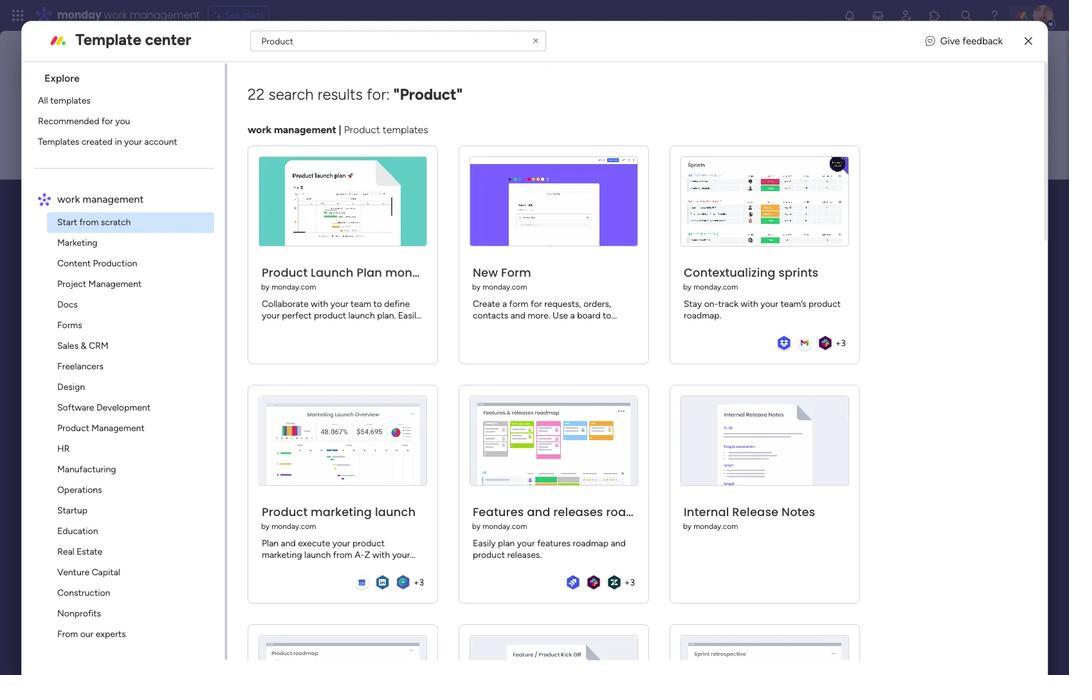 Task type: vqa. For each thing, say whether or not it's contained in the screenshot.
dialog
yes



Task type: locate. For each thing, give the bounding box(es) containing it.
0 vertical spatial add
[[149, 215, 166, 226]]

+ 3
[[836, 337, 847, 348], [414, 577, 424, 588], [625, 577, 635, 588]]

1 horizontal spatial your
[[518, 538, 536, 549]]

monday up template
[[57, 8, 101, 23]]

docs
[[57, 299, 78, 310]]

select product image
[[12, 9, 24, 22]]

freelancers
[[57, 360, 104, 371]]

workdoc
[[439, 264, 489, 280]]

boards
[[108, 261, 139, 273], [131, 297, 167, 311]]

management up the center
[[130, 8, 200, 23]]

by inside "new form by monday.com"
[[473, 282, 481, 291]]

roadmap down releases
[[573, 538, 609, 549]]

1 horizontal spatial + 3
[[625, 577, 635, 588]]

+ 3 for product marketing launch
[[414, 577, 424, 588]]

0 vertical spatial work
[[104, 8, 127, 23]]

boards right 0
[[131, 297, 167, 311]]

0 horizontal spatial from
[[80, 216, 99, 227]]

1 " from the left
[[394, 84, 400, 103]]

1 horizontal spatial monday
[[386, 264, 435, 280]]

0 horizontal spatial in
[[115, 136, 122, 147]]

from
[[57, 628, 78, 639]]

list box
[[27, 61, 227, 660]]

add right sales
[[82, 330, 101, 342]]

recent boards
[[72, 261, 139, 273]]

0 vertical spatial in
[[115, 136, 122, 147]]

nonprofits
[[57, 608, 101, 619]]

construction
[[57, 587, 110, 598]]

workspace down permissions
[[204, 297, 260, 311]]

0 vertical spatial management
[[89, 278, 142, 289]]

management up scratch
[[83, 192, 144, 205]]

from our experts
[[57, 628, 126, 639]]

product for contextualizing sprints
[[809, 298, 842, 309]]

add down virtual
[[149, 215, 166, 226]]

from for add
[[103, 330, 125, 342]]

0 horizontal spatial and
[[527, 504, 551, 520]]

product for features and releases roadmap
[[473, 549, 505, 560]]

inbox image
[[872, 9, 885, 22]]

center
[[145, 30, 191, 49]]

from
[[80, 216, 99, 227], [103, 330, 125, 342]]

3 for contextualizing sprints
[[842, 337, 847, 348]]

0 vertical spatial and
[[527, 504, 551, 520]]

you have 0 boards in this workspace
[[71, 297, 260, 311]]

0 vertical spatial roadmap
[[607, 504, 663, 520]]

1 vertical spatial management
[[274, 123, 337, 135]]

0 vertical spatial management
[[130, 8, 200, 23]]

2 vertical spatial work
[[57, 192, 80, 205]]

roadmap right releases
[[607, 504, 663, 520]]

venture capital
[[57, 566, 120, 577]]

recommended for you
[[38, 115, 130, 126]]

work inside list box
[[57, 192, 80, 205]]

product inside product launch plan monday workdoc by monday.com
[[262, 264, 308, 280]]

from inside work management templates element
[[80, 216, 99, 227]]

management
[[130, 8, 200, 23], [274, 123, 337, 135], [83, 192, 144, 205]]

0 horizontal spatial your
[[124, 136, 142, 147]]

None search field
[[251, 31, 547, 51]]

estate
[[77, 546, 103, 557]]

and up features
[[527, 504, 551, 520]]

by inside product marketing launch by monday.com
[[262, 522, 270, 531]]

sales & crm
[[57, 340, 109, 351]]

1 vertical spatial management
[[92, 422, 145, 433]]

feedback
[[963, 35, 1003, 47]]

product left marketing
[[262, 504, 308, 520]]

monday.com
[[272, 282, 317, 291], [483, 282, 528, 291], [694, 282, 739, 291], [272, 522, 317, 531], [483, 522, 528, 531], [694, 522, 739, 531]]

management inside list box
[[83, 192, 144, 205]]

1 vertical spatial workspace
[[204, 297, 260, 311]]

search everything image
[[960, 9, 973, 22]]

from right start
[[80, 216, 99, 227]]

monday right plan
[[386, 264, 435, 280]]

by inside 'features and releases roadmap by monday.com'
[[473, 522, 481, 531]]

1 horizontal spatial add
[[149, 215, 166, 226]]

1 vertical spatial work
[[248, 123, 272, 135]]

product down software
[[57, 422, 89, 433]]

1 vertical spatial your
[[761, 298, 779, 309]]

from for start
[[80, 216, 99, 227]]

product
[[809, 298, 842, 309], [473, 549, 505, 560]]

plan
[[498, 538, 515, 549]]

roadmap inside easily plan your features roadmap and product releases.
[[573, 538, 609, 549]]

add for add workspace description
[[149, 215, 166, 226]]

and
[[527, 504, 551, 520], [611, 538, 626, 549]]

management
[[89, 278, 142, 289], [92, 422, 145, 433]]

work up template
[[104, 8, 127, 23]]

2 vertical spatial your
[[518, 538, 536, 549]]

invite members image
[[901, 9, 913, 22]]

workspace down virtual
[[168, 215, 212, 226]]

management left |
[[274, 123, 337, 135]]

your up releases.
[[518, 538, 536, 549]]

1 vertical spatial product
[[473, 549, 505, 560]]

monday.com down form
[[483, 282, 528, 291]]

monday.com inside "new form by monday.com"
[[483, 282, 528, 291]]

product management
[[57, 422, 145, 433]]

in left this
[[170, 297, 179, 311]]

templates up recommended
[[50, 95, 91, 106]]

work up start
[[57, 192, 80, 205]]

contextualizing sprints by monday.com
[[684, 264, 819, 291]]

2 horizontal spatial + 3
[[836, 337, 847, 348]]

1 horizontal spatial "
[[457, 84, 463, 103]]

work
[[104, 8, 127, 23], [248, 123, 272, 135], [57, 192, 80, 205]]

2 vertical spatial templates
[[128, 330, 174, 342]]

product inside work management templates element
[[57, 422, 89, 433]]

templates inside add from templates button
[[128, 330, 174, 342]]

1 horizontal spatial work
[[104, 8, 127, 23]]

2 horizontal spatial work
[[248, 123, 272, 135]]

monday.com down marketing
[[272, 522, 317, 531]]

sales
[[57, 340, 79, 351]]

2 horizontal spatial 3
[[842, 337, 847, 348]]

monday work management
[[57, 8, 200, 23]]

1 horizontal spatial and
[[611, 538, 626, 549]]

0 vertical spatial workspace
[[168, 215, 212, 226]]

crm
[[89, 340, 109, 351]]

1 vertical spatial in
[[170, 297, 179, 311]]

your right with
[[761, 298, 779, 309]]

0 horizontal spatial + 3
[[414, 577, 424, 588]]

monday.com down features
[[483, 522, 528, 531]]

dialog
[[21, 21, 1048, 675]]

template center
[[75, 30, 191, 49]]

easily
[[473, 538, 496, 549]]

0 horizontal spatial +
[[414, 577, 419, 588]]

product right |
[[344, 123, 381, 135]]

product inside product marketing launch by monday.com
[[262, 504, 308, 520]]

easily plan your features roadmap and product releases.
[[473, 538, 626, 560]]

1 horizontal spatial from
[[103, 330, 125, 342]]

"
[[394, 84, 400, 103], [457, 84, 463, 103]]

sprints
[[779, 264, 819, 280]]

1 horizontal spatial 3
[[631, 577, 635, 588]]

monday.com down launch
[[272, 282, 317, 291]]

0 vertical spatial templates
[[50, 95, 91, 106]]

recent
[[72, 261, 105, 273]]

templates down you have 0 boards in this workspace
[[128, 330, 174, 342]]

hr
[[57, 443, 70, 454]]

clear search image
[[531, 36, 542, 46]]

monday.com down internal
[[694, 522, 739, 531]]

in down you
[[115, 136, 122, 147]]

product for launch
[[262, 264, 308, 280]]

boards up project management in the left top of the page
[[108, 261, 139, 273]]

releases
[[554, 504, 604, 520]]

workspace
[[168, 215, 212, 226], [204, 297, 260, 311]]

2 " from the left
[[457, 84, 463, 103]]

roadmap inside 'features and releases roadmap by monday.com'
[[607, 504, 663, 520]]

2 horizontal spatial +
[[836, 337, 842, 348]]

results
[[318, 84, 363, 103]]

by
[[262, 282, 270, 291], [473, 282, 481, 291], [684, 282, 692, 291], [262, 522, 270, 531], [473, 522, 481, 531], [684, 522, 692, 531]]

and inside easily plan your features roadmap and product releases.
[[611, 538, 626, 549]]

1 vertical spatial and
[[611, 538, 626, 549]]

1 horizontal spatial product
[[809, 298, 842, 309]]

work down 22
[[248, 123, 272, 135]]

0 horizontal spatial 3
[[419, 577, 424, 588]]

marketing
[[57, 237, 98, 248]]

0 horizontal spatial "
[[394, 84, 400, 103]]

3 for product marketing launch
[[419, 577, 424, 588]]

monday inside product launch plan monday workdoc by monday.com
[[386, 264, 435, 280]]

for:
[[367, 84, 390, 103]]

templates down for:
[[383, 123, 429, 135]]

+ for contextualizing sprints
[[836, 337, 842, 348]]

&
[[81, 340, 87, 351]]

on-
[[705, 298, 719, 309]]

and down 'features and releases roadmap by monday.com' on the bottom of page
[[611, 538, 626, 549]]

management down the recent boards
[[89, 278, 142, 289]]

product down easily
[[473, 549, 505, 560]]

Virtual Pet Game field
[[147, 184, 891, 213]]

1 vertical spatial roadmap
[[573, 538, 609, 549]]

0 horizontal spatial work
[[57, 192, 80, 205]]

from inside add from templates button
[[103, 330, 125, 342]]

monday.com inside 'contextualizing sprints by monday.com'
[[694, 282, 739, 291]]

0 horizontal spatial templates
[[50, 95, 91, 106]]

explore element
[[34, 90, 225, 152]]

product for marketing
[[262, 504, 308, 520]]

product inside easily plan your features roadmap and product releases.
[[473, 549, 505, 560]]

monday.com up on- on the top right of page
[[694, 282, 739, 291]]

0
[[121, 297, 129, 311]]

management down the development on the left bottom of the page
[[92, 422, 145, 433]]

your down you
[[124, 136, 142, 147]]

product inside stay on-track with your team's product roadmap.
[[809, 298, 842, 309]]

product left launch
[[262, 264, 308, 280]]

monday.com inside 'features and releases roadmap by monday.com'
[[483, 522, 528, 531]]

product right team's
[[809, 298, 842, 309]]

virtual
[[151, 184, 216, 213]]

add for add from templates
[[82, 330, 101, 342]]

1 horizontal spatial templates
[[128, 330, 174, 342]]

release
[[733, 504, 779, 520]]

1 vertical spatial from
[[103, 330, 125, 342]]

2 horizontal spatial your
[[761, 298, 779, 309]]

1 vertical spatial add
[[82, 330, 101, 342]]

0 horizontal spatial add
[[82, 330, 101, 342]]

+ for product marketing launch
[[414, 577, 419, 588]]

0 vertical spatial from
[[80, 216, 99, 227]]

1 horizontal spatial +
[[625, 577, 631, 588]]

monday.com inside product marketing launch by monday.com
[[272, 522, 317, 531]]

1 vertical spatial monday
[[386, 264, 435, 280]]

add inside add from templates button
[[82, 330, 101, 342]]

product
[[400, 84, 457, 103], [344, 123, 381, 135], [262, 264, 308, 280], [57, 422, 89, 433], [262, 504, 308, 520]]

1 vertical spatial templates
[[383, 123, 429, 135]]

0 vertical spatial product
[[809, 298, 842, 309]]

work management templates element
[[34, 212, 225, 644]]

stay
[[684, 298, 703, 309]]

releases.
[[508, 549, 542, 560]]

see plans
[[225, 10, 264, 21]]

your inside stay on-track with your team's product roadmap.
[[761, 298, 779, 309]]

roadmap
[[607, 504, 663, 520], [573, 538, 609, 549]]

development
[[97, 402, 151, 413]]

v2 user feedback image
[[926, 34, 936, 48]]

marketing
[[311, 504, 372, 520]]

0 horizontal spatial monday
[[57, 8, 101, 23]]

features
[[538, 538, 571, 549]]

in
[[115, 136, 122, 147], [170, 297, 179, 311]]

content
[[57, 257, 91, 268]]

monday
[[57, 8, 101, 23], [386, 264, 435, 280]]

+ 3 for contextualizing sprints
[[836, 337, 847, 348]]

0 vertical spatial your
[[124, 136, 142, 147]]

0 horizontal spatial product
[[473, 549, 505, 560]]

add from templates
[[82, 330, 174, 342]]

from right "&"
[[103, 330, 125, 342]]

product for management
[[57, 422, 89, 433]]

2 vertical spatial management
[[83, 192, 144, 205]]



Task type: describe. For each thing, give the bounding box(es) containing it.
management for project management
[[89, 278, 142, 289]]

our
[[80, 628, 94, 639]]

real
[[57, 546, 75, 557]]

0 vertical spatial monday
[[57, 8, 101, 23]]

22 search results for: " product "
[[248, 84, 463, 103]]

and inside 'features and releases roadmap by monday.com'
[[527, 504, 551, 520]]

plans
[[243, 10, 264, 21]]

project
[[57, 278, 87, 289]]

account
[[144, 136, 178, 147]]

by inside internal release notes by monday.com
[[684, 522, 692, 531]]

work management | product templates
[[248, 123, 429, 135]]

permissions
[[213, 261, 268, 273]]

pet
[[221, 184, 253, 213]]

work management
[[57, 192, 144, 205]]

game
[[258, 184, 321, 213]]

+ for features and releases roadmap
[[625, 577, 631, 588]]

add from templates button
[[71, 324, 184, 349]]

production
[[93, 257, 138, 268]]

scratch
[[101, 216, 131, 227]]

3 for features and releases roadmap
[[631, 577, 635, 588]]

new
[[473, 264, 499, 280]]

work for work management
[[57, 192, 80, 205]]

recommended
[[38, 115, 100, 126]]

your inside explore element
[[124, 136, 142, 147]]

work for work management | product templates
[[248, 123, 272, 135]]

all
[[38, 95, 48, 106]]

launch
[[375, 504, 416, 520]]

in inside explore element
[[115, 136, 122, 147]]

apps image
[[929, 9, 942, 22]]

for
[[102, 115, 113, 126]]

launch
[[311, 264, 354, 280]]

you
[[116, 115, 130, 126]]

add workspace description
[[149, 215, 259, 226]]

roadmap.
[[684, 310, 722, 321]]

give feedback
[[941, 35, 1003, 47]]

operations
[[57, 484, 102, 495]]

virtual pet game
[[151, 184, 321, 213]]

product right for:
[[400, 84, 457, 103]]

1 horizontal spatial in
[[170, 297, 179, 311]]

2 horizontal spatial templates
[[383, 123, 429, 135]]

internal release notes by monday.com
[[684, 504, 816, 531]]

software development
[[57, 402, 151, 413]]

by inside 'contextualizing sprints by monday.com'
[[684, 282, 692, 291]]

help image
[[989, 9, 1002, 22]]

description
[[214, 215, 259, 226]]

real estate
[[57, 546, 103, 557]]

monday.com inside internal release notes by monday.com
[[694, 522, 739, 531]]

design
[[57, 381, 85, 392]]

stay on-track with your team's product roadmap.
[[684, 298, 842, 321]]

experts
[[96, 628, 126, 639]]

product marketing launch by monday.com
[[262, 504, 416, 531]]

1 vertical spatial boards
[[131, 297, 167, 311]]

by inside product launch plan monday workdoc by monday.com
[[262, 282, 270, 291]]

monday.com inside product launch plan monday workdoc by monday.com
[[272, 282, 317, 291]]

notifications image
[[844, 9, 857, 22]]

dialog containing template center
[[21, 21, 1048, 675]]

templates inside explore element
[[50, 95, 91, 106]]

form
[[502, 264, 532, 280]]

venture
[[57, 566, 90, 577]]

Search all templates search field
[[251, 31, 547, 51]]

+ 3 for features and releases roadmap
[[625, 577, 635, 588]]

templates created in your account
[[38, 136, 178, 147]]

manufacturing
[[57, 463, 116, 474]]

|
[[339, 123, 342, 135]]

give
[[941, 35, 961, 47]]

explore heading
[[34, 61, 225, 90]]

you
[[71, 297, 91, 311]]

education
[[57, 525, 98, 536]]

template
[[75, 30, 141, 49]]

your inside easily plan your features roadmap and product releases.
[[518, 538, 536, 549]]

management for work management | product templates
[[274, 123, 337, 135]]

created
[[82, 136, 113, 147]]

contextualizing
[[684, 264, 776, 280]]

startup
[[57, 505, 88, 516]]

management for product management
[[92, 422, 145, 433]]

start
[[57, 216, 77, 227]]

team's
[[781, 298, 807, 309]]

features
[[473, 504, 524, 520]]

templates
[[38, 136, 80, 147]]

this
[[182, 297, 201, 311]]

give feedback link
[[926, 34, 1003, 48]]

all templates
[[38, 95, 91, 106]]

plan
[[357, 264, 383, 280]]

22
[[248, 84, 265, 103]]

search
[[269, 84, 314, 103]]

new form by monday.com
[[473, 264, 532, 291]]

start from scratch
[[57, 216, 131, 227]]

close image
[[1025, 36, 1033, 46]]

content production
[[57, 257, 138, 268]]

track
[[719, 298, 739, 309]]

capital
[[92, 566, 120, 577]]

management for work management
[[83, 192, 144, 205]]

0 vertical spatial boards
[[108, 261, 139, 273]]

with
[[741, 298, 759, 309]]

james peterson image
[[1034, 5, 1054, 26]]

forms
[[57, 319, 82, 330]]

have
[[94, 297, 118, 311]]

list box containing explore
[[27, 61, 227, 660]]

project management
[[57, 278, 142, 289]]

see plans button
[[208, 6, 270, 25]]

internal
[[684, 504, 730, 520]]



